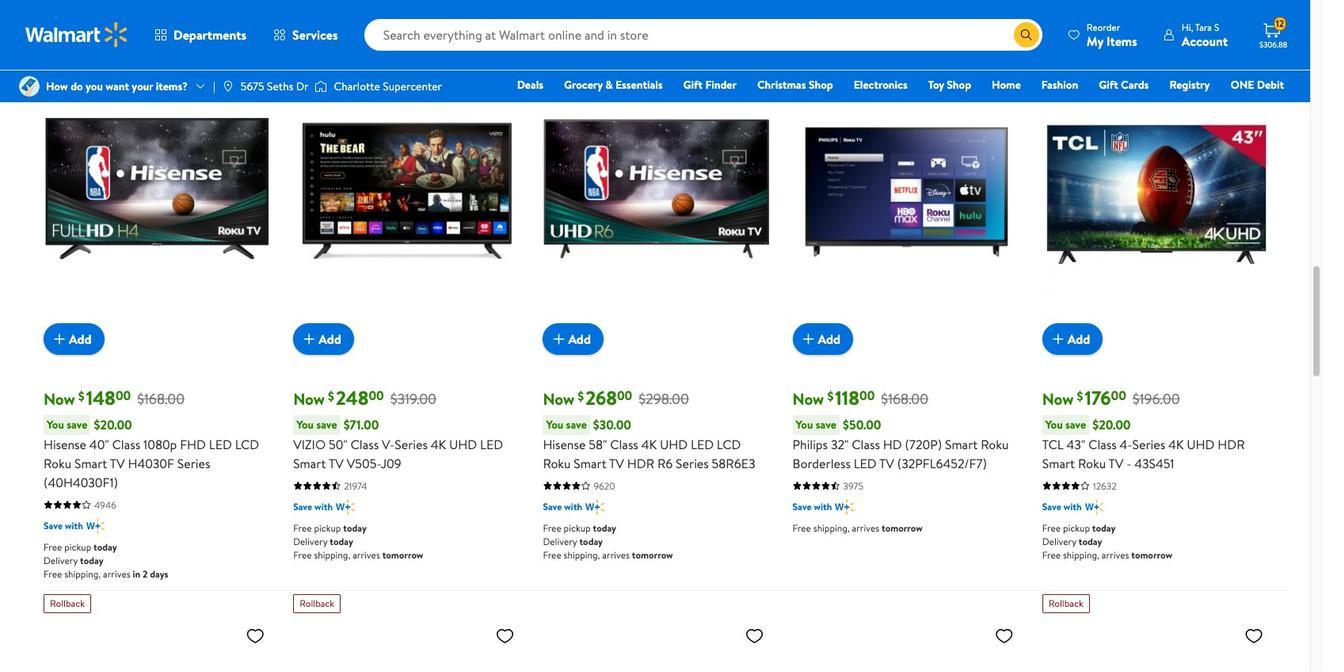 Task type: locate. For each thing, give the bounding box(es) containing it.
arrives left in
[[103, 567, 130, 581]]

$298.00
[[639, 389, 689, 408]]

4 class from the left
[[852, 436, 880, 453]]

shipping, for 176
[[1063, 548, 1099, 562]]

v505-
[[347, 455, 381, 472]]

50"
[[329, 436, 348, 453]]

268
[[586, 384, 617, 411]]

1 horizontal spatial lcd
[[717, 436, 741, 453]]

1 hisense from the left
[[44, 436, 86, 453]]

3 you from the left
[[546, 417, 563, 432]]

2 walmart plus image from the left
[[835, 499, 854, 515]]

0 horizontal spatial hdr
[[627, 455, 654, 472]]

registry link
[[1162, 76, 1217, 93]]

4 add from the left
[[818, 330, 841, 347]]

1 lcd from the left
[[235, 436, 259, 453]]

1 horizontal spatial seller
[[570, 12, 592, 25]]

v-
[[382, 436, 395, 453]]

seller up grocery
[[570, 12, 592, 25]]

1 you from the left
[[47, 417, 64, 432]]

now left 148
[[44, 388, 75, 409]]

$ for 118
[[827, 387, 834, 405]]

2 now from the left
[[293, 388, 325, 409]]

best seller for 248
[[300, 12, 342, 25]]

save with for 248
[[293, 500, 333, 513]]

2 lcd from the left
[[717, 436, 741, 453]]

1 vertical spatial hdr
[[627, 455, 654, 472]]

seller up services
[[320, 12, 342, 25]]

save inside you save $50.00 philips 32" class hd (720p) smart roku borderless led tv (32pfl6452/f7)
[[816, 417, 837, 432]]

add for 248
[[319, 330, 341, 347]]

2 tv from the left
[[329, 455, 344, 472]]

0 horizontal spatial $168.00
[[137, 389, 185, 408]]

add to favorites list, hisense 40" class 1080p fhd led lcd roku smart tv h4030f series (40h4030f1) image
[[246, 41, 265, 61]]

1 best seller from the left
[[300, 12, 342, 25]]

tv
[[110, 455, 125, 472], [329, 455, 344, 472], [609, 455, 624, 472], [879, 455, 894, 472], [1109, 455, 1124, 472]]

$ for 148
[[78, 387, 85, 405]]

pickup
[[314, 521, 341, 535], [564, 521, 591, 535], [1063, 521, 1090, 535], [64, 540, 91, 554]]

shop
[[809, 77, 833, 93], [947, 77, 971, 93]]

best up grocery
[[549, 12, 568, 25]]

arrives
[[852, 521, 879, 535], [353, 548, 380, 562], [602, 548, 630, 562], [1102, 548, 1129, 562], [103, 567, 130, 581]]

walmart+ link
[[1230, 98, 1291, 116]]

delivery for 148
[[44, 554, 78, 567]]

1 now from the left
[[44, 388, 75, 409]]

you for 118
[[796, 417, 813, 432]]

add for 118
[[818, 330, 841, 347]]

hisense left 58"
[[543, 436, 586, 453]]

$ left 268 in the left of the page
[[578, 387, 584, 405]]

0 horizontal spatial gift
[[683, 77, 703, 93]]

0 horizontal spatial $20.00
[[94, 416, 132, 434]]

 image right "dr"
[[315, 78, 328, 94]]

smart inside "you save $20.00 hisense 40" class 1080p fhd led lcd roku smart tv h4030f series (40h4030f1)"
[[74, 455, 107, 472]]

1 horizontal spatial $168.00
[[881, 389, 929, 408]]

smart for 268
[[574, 455, 607, 472]]

save up the 50"
[[316, 417, 337, 432]]

now left 248
[[293, 388, 325, 409]]

tv inside you save $50.00 philips 32" class hd (720p) smart roku borderless led tv (32pfl6452/f7)
[[879, 455, 894, 472]]

 image
[[19, 76, 40, 97], [315, 78, 328, 94]]

walmart plus image for 118
[[835, 499, 854, 515]]

3 $ from the left
[[578, 387, 584, 405]]

you left $30.00
[[546, 417, 563, 432]]

uhd for 248
[[449, 436, 477, 453]]

add up 118
[[818, 330, 841, 347]]

delivery for 176
[[1042, 535, 1077, 548]]

shipping, inside free pickup today delivery today free shipping, arrives in 2 days
[[64, 567, 101, 581]]

4 add to cart image from the left
[[1049, 329, 1068, 348]]

1 horizontal spatial free pickup today delivery today free shipping, arrives tomorrow
[[543, 521, 673, 562]]

shipping, down 9620
[[564, 548, 600, 562]]

$ inside now $ 248 00 $319.00
[[328, 387, 334, 405]]

add button
[[44, 323, 104, 355], [293, 323, 354, 355], [543, 323, 604, 355], [793, 323, 853, 355], [1042, 323, 1103, 355]]

1 horizontal spatial walmart plus image
[[586, 499, 604, 515]]

0 horizontal spatial best
[[300, 12, 318, 25]]

 image for charlotte supercenter
[[315, 78, 328, 94]]

1 $20.00 from the left
[[94, 416, 132, 434]]

lcd for 268
[[717, 436, 741, 453]]

00 inside now $ 176 00 $196.00
[[1111, 387, 1126, 404]]

4k right v-
[[431, 436, 446, 453]]

save left $30.00
[[566, 417, 587, 432]]

3 tv from the left
[[609, 455, 624, 472]]

pickup for 148
[[64, 540, 91, 554]]

best seller up services
[[300, 12, 342, 25]]

shipping, for 268
[[564, 548, 600, 562]]

save for 176
[[1066, 417, 1086, 432]]

save for 268
[[566, 417, 587, 432]]

gift left finder
[[683, 77, 703, 93]]

delivery inside free pickup today delivery today free shipping, arrives in 2 days
[[44, 554, 78, 567]]

3 walmart plus image from the left
[[1085, 499, 1104, 515]]

save with for 268
[[543, 500, 582, 513]]

series inside the you save $20.00 tcl 43" class 4-series 4k uhd hdr smart roku tv - 43s451
[[1132, 436, 1166, 453]]

add button up 118
[[793, 323, 853, 355]]

00 inside now $ 248 00 $319.00
[[369, 387, 384, 404]]

tv down hd at the right bottom
[[879, 455, 894, 472]]

class inside you save $50.00 philips 32" class hd (720p) smart roku borderless led tv (32pfl6452/f7)
[[852, 436, 880, 453]]

add up 268 in the left of the page
[[568, 330, 591, 347]]

2 hisense from the left
[[543, 436, 586, 453]]

00
[[116, 387, 131, 404], [369, 387, 384, 404], [617, 387, 632, 404], [860, 387, 875, 404], [1111, 387, 1126, 404]]

$168.00
[[137, 389, 185, 408], [881, 389, 929, 408]]

$ for 268
[[578, 387, 584, 405]]

class inside "you save $20.00 hisense 40" class 1080p fhd led lcd roku smart tv h4030f series (40h4030f1)"
[[112, 436, 140, 453]]

$20.00 for 176
[[1093, 416, 1131, 434]]

0 horizontal spatial lcd
[[235, 436, 259, 453]]

class up v505-
[[351, 436, 379, 453]]

walmart plus image down 4946
[[86, 518, 105, 534]]

1 free pickup today delivery today free shipping, arrives tomorrow from the left
[[293, 521, 423, 562]]

2 best from the left
[[549, 12, 568, 25]]

arrives for 268
[[602, 548, 630, 562]]

vizio 50" class v-series 4k uhd led smart tv v505-j09 image
[[293, 35, 521, 342]]

1 horizontal spatial 4k
[[641, 436, 657, 453]]

shop for christmas shop
[[809, 77, 833, 93]]

3 class from the left
[[610, 436, 638, 453]]

2 gift from the left
[[1099, 77, 1118, 93]]

save for 118
[[793, 500, 812, 513]]

shipping, left in
[[64, 567, 101, 581]]

tomorrow
[[882, 521, 923, 535], [382, 548, 423, 562], [632, 548, 673, 562], [1131, 548, 1172, 562]]

home
[[992, 77, 1021, 93]]

2 shop from the left
[[947, 77, 971, 93]]

philips 32" class hd (720p) smart roku borderless led tv (32pfl6452/f7) image
[[793, 35, 1020, 342]]

1 save from the left
[[67, 417, 87, 432]]

3 save from the left
[[566, 417, 587, 432]]

0 horizontal spatial  image
[[19, 76, 40, 97]]

4 you from the left
[[796, 417, 813, 432]]

$ inside now $ 148 00 $168.00
[[78, 387, 85, 405]]

you inside "you save $20.00 hisense 40" class 1080p fhd led lcd roku smart tv h4030f series (40h4030f1)"
[[47, 417, 64, 432]]

lcd inside "you save $20.00 hisense 40" class 1080p fhd led lcd roku smart tv h4030f series (40h4030f1)"
[[235, 436, 259, 453]]

save for 248
[[293, 500, 312, 513]]

00 inside now $ 118 00 $168.00
[[860, 387, 875, 404]]

smart inside you save $50.00 philips 32" class hd (720p) smart roku borderless led tv (32pfl6452/f7)
[[945, 436, 978, 453]]

lg 43" class 4k uhd 2160p webos smart tv - 43uq7070zud image
[[793, 619, 1020, 671]]

arrives down 9620
[[602, 548, 630, 562]]

one debit link
[[1224, 76, 1291, 93]]

grocery & essentials
[[564, 77, 663, 93]]

$ left 248
[[328, 387, 334, 405]]

rollback
[[50, 12, 85, 25], [799, 12, 834, 25], [1049, 12, 1084, 25], [50, 596, 85, 610], [300, 596, 334, 610], [1049, 596, 1084, 610]]

$ left 118
[[827, 387, 834, 405]]

smart down 40"
[[74, 455, 107, 472]]

add button up 176
[[1042, 323, 1103, 355]]

1 horizontal spatial hisense
[[543, 436, 586, 453]]

save with for 118
[[793, 500, 832, 513]]

save inside the you save $20.00 tcl 43" class 4-series 4k uhd hdr smart roku tv - 43s451
[[1066, 417, 1086, 432]]

1 horizontal spatial walmart plus image
[[835, 499, 854, 515]]

walmart plus image down 3975
[[835, 499, 854, 515]]

walmart plus image for 148
[[86, 518, 105, 534]]

add to cart image for 148
[[50, 329, 69, 348]]

now $ 268 00 $298.00
[[543, 384, 689, 411]]

1 horizontal spatial uhd
[[660, 436, 688, 453]]

shipping, down the 21974
[[314, 548, 350, 562]]

class inside you save $30.00 hisense 58" class 4k uhd led lcd roku smart tv hdr r6 series 58r6e3
[[610, 436, 638, 453]]

00 for 268
[[617, 387, 632, 404]]

2 $20.00 from the left
[[1093, 416, 1131, 434]]

hdr
[[1218, 436, 1245, 453], [627, 455, 654, 472]]

5 class from the left
[[1089, 436, 1117, 453]]

tv left h4030f
[[110, 455, 125, 472]]

2 save from the left
[[316, 417, 337, 432]]

00 inside now $ 268 00 $298.00
[[617, 387, 632, 404]]

3 add to cart image from the left
[[799, 329, 818, 348]]

5 add button from the left
[[1042, 323, 1103, 355]]

smart inside you save $71.00 vizio 50" class v-series 4k uhd led smart tv v505-j09
[[293, 455, 326, 472]]

class
[[112, 436, 140, 453], [351, 436, 379, 453], [610, 436, 638, 453], [852, 436, 880, 453], [1089, 436, 1117, 453]]

now inside now $ 268 00 $298.00
[[543, 388, 575, 409]]

you
[[86, 78, 103, 94]]

with for 268
[[564, 500, 582, 513]]

5 now from the left
[[1042, 388, 1074, 409]]

christmas shop
[[757, 77, 833, 93]]

roku inside "you save $20.00 hisense 40" class 1080p fhd led lcd roku smart tv h4030f series (40h4030f1)"
[[44, 455, 71, 472]]

00 up $30.00
[[617, 387, 632, 404]]

you inside you save $30.00 hisense 58" class 4k uhd led lcd roku smart tv hdr r6 series 58r6e3
[[546, 417, 563, 432]]

1 00 from the left
[[116, 387, 131, 404]]

now inside now $ 176 00 $196.00
[[1042, 388, 1074, 409]]

hdr inside the you save $20.00 tcl 43" class 4-series 4k uhd hdr smart roku tv - 43s451
[[1218, 436, 1245, 453]]

walmart plus image
[[336, 499, 355, 515], [835, 499, 854, 515], [1085, 499, 1104, 515]]

1 horizontal spatial shop
[[947, 77, 971, 93]]

3 uhd from the left
[[1187, 436, 1215, 453]]

12632
[[1093, 479, 1117, 493]]

save with for 148
[[44, 519, 83, 532]]

$30.00
[[593, 416, 631, 434]]

you inside the you save $20.00 tcl 43" class 4-series 4k uhd hdr smart roku tv - 43s451
[[1046, 417, 1063, 432]]

hisense inside you save $30.00 hisense 58" class 4k uhd led lcd roku smart tv hdr r6 series 58r6e3
[[543, 436, 586, 453]]

add for 268
[[568, 330, 591, 347]]

hi, tara s account
[[1182, 20, 1228, 50]]

shipping, down 3975
[[813, 521, 850, 535]]

add up 148
[[69, 330, 92, 347]]

uhd right 4-
[[1187, 436, 1215, 453]]

add button up 148
[[44, 323, 104, 355]]

$20.00
[[94, 416, 132, 434], [1093, 416, 1131, 434]]

walmart plus image down the 21974
[[336, 499, 355, 515]]

tv left -
[[1109, 455, 1124, 472]]

$20.00 up 40"
[[94, 416, 132, 434]]

smart inside the you save $20.00 tcl 43" class 4-series 4k uhd hdr smart roku tv - 43s451
[[1042, 455, 1075, 472]]

lcd
[[235, 436, 259, 453], [717, 436, 741, 453]]

1 horizontal spatial  image
[[315, 78, 328, 94]]

want
[[106, 78, 129, 94]]

with for 148
[[65, 519, 83, 532]]

tv inside "you save $20.00 hisense 40" class 1080p fhd led lcd roku smart tv h4030f series (40h4030f1)"
[[110, 455, 125, 472]]

1 horizontal spatial $20.00
[[1093, 416, 1131, 434]]

uhd up r6
[[660, 436, 688, 453]]

4k inside you save $71.00 vizio 50" class v-series 4k uhd led smart tv v505-j09
[[431, 436, 446, 453]]

2 horizontal spatial uhd
[[1187, 436, 1215, 453]]

lcd up 58r6e3 at the bottom right of page
[[717, 436, 741, 453]]

hisense left 40"
[[44, 436, 86, 453]]

2 seller from the left
[[570, 12, 592, 25]]

save inside "you save $20.00 hisense 40" class 1080p fhd led lcd roku smart tv h4030f series (40h4030f1)"
[[67, 417, 87, 432]]

00 up $50.00
[[860, 387, 875, 404]]

gift
[[683, 77, 703, 93], [1099, 77, 1118, 93]]

you inside you save $71.00 vizio 50" class v-series 4k uhd led smart tv v505-j09
[[296, 417, 314, 432]]

free pickup today delivery today free shipping, arrives tomorrow down the 21974
[[293, 521, 423, 562]]

now for 176
[[1042, 388, 1074, 409]]

my
[[1087, 32, 1104, 50]]

save up 43"
[[1066, 417, 1086, 432]]

walmart plus image
[[586, 499, 604, 515], [86, 518, 105, 534]]

tcl 43" class 4-series 4k uhd hdr led smart roku tv - 43s453 (new) image
[[543, 619, 770, 671]]

1 shop from the left
[[809, 77, 833, 93]]

roku
[[981, 436, 1009, 453], [44, 455, 71, 472], [543, 455, 571, 472], [1078, 455, 1106, 472]]

3 00 from the left
[[617, 387, 632, 404]]

2 00 from the left
[[369, 387, 384, 404]]

now inside now $ 118 00 $168.00
[[793, 388, 824, 409]]

$71.00
[[344, 416, 379, 434]]

uhd right v-
[[449, 436, 477, 453]]

save up "32""
[[816, 417, 837, 432]]

1 $ from the left
[[78, 387, 85, 405]]

2 horizontal spatial free pickup today delivery today free shipping, arrives tomorrow
[[1042, 521, 1172, 562]]

now $ 148 00 $168.00
[[44, 384, 185, 411]]

r6
[[657, 455, 673, 472]]

40"
[[89, 436, 109, 453]]

$168.00 inside now $ 118 00 $168.00
[[881, 389, 929, 408]]

series right r6
[[676, 455, 709, 472]]

1 horizontal spatial best seller
[[549, 12, 592, 25]]

$168.00 up you save $50.00 philips 32" class hd (720p) smart roku borderless led tv (32pfl6452/f7)
[[881, 389, 929, 408]]

2 add button from the left
[[293, 323, 354, 355]]

smart up (32pfl6452/f7)
[[945, 436, 978, 453]]

hisense inside "you save $20.00 hisense 40" class 1080p fhd led lcd roku smart tv h4030f series (40h4030f1)"
[[44, 436, 86, 453]]

add button up 268 in the left of the page
[[543, 323, 604, 355]]

add to favorites list, tcl 43" class 4-series 4k uhd hdr led smart roku tv - 43s453 (new) image
[[745, 626, 764, 645]]

3 add from the left
[[568, 330, 591, 347]]

uhd inside the you save $20.00 tcl 43" class 4-series 4k uhd hdr smart roku tv - 43s451
[[1187, 436, 1215, 453]]

add button for 118
[[793, 323, 853, 355]]

tv for 268
[[609, 455, 624, 472]]

class inside the you save $20.00 tcl 43" class 4-series 4k uhd hdr smart roku tv - 43s451
[[1089, 436, 1117, 453]]

0 horizontal spatial hisense
[[44, 436, 86, 453]]

4 add button from the left
[[793, 323, 853, 355]]

now $ 118 00 $168.00
[[793, 384, 929, 411]]

series up 43s451
[[1132, 436, 1166, 453]]

you inside you save $50.00 philips 32" class hd (720p) smart roku borderless led tv (32pfl6452/f7)
[[796, 417, 813, 432]]

tv down the 50"
[[329, 455, 344, 472]]

1 horizontal spatial gift
[[1099, 77, 1118, 93]]

00 left $196.00
[[1111, 387, 1126, 404]]

tv up 9620
[[609, 455, 624, 472]]

uhd inside you save $71.00 vizio 50" class v-series 4k uhd led smart tv v505-j09
[[449, 436, 477, 453]]

now
[[44, 388, 75, 409], [293, 388, 325, 409], [543, 388, 575, 409], [793, 388, 824, 409], [1042, 388, 1074, 409]]

fashion
[[1042, 77, 1078, 93]]

0 horizontal spatial free pickup today delivery today free shipping, arrives tomorrow
[[293, 521, 423, 562]]

3 free pickup today delivery today free shipping, arrives tomorrow from the left
[[1042, 521, 1172, 562]]

add for 148
[[69, 330, 92, 347]]

tv inside you save $30.00 hisense 58" class 4k uhd led lcd roku smart tv hdr r6 series 58r6e3
[[609, 455, 624, 472]]

you save $30.00 hisense 58" class 4k uhd led lcd roku smart tv hdr r6 series 58r6e3
[[543, 416, 755, 472]]

save for 118
[[816, 417, 837, 432]]

$ inside now $ 118 00 $168.00
[[827, 387, 834, 405]]

4k
[[431, 436, 446, 453], [641, 436, 657, 453], [1169, 436, 1184, 453]]

5 00 from the left
[[1111, 387, 1126, 404]]

series
[[395, 436, 428, 453], [1132, 436, 1166, 453], [177, 455, 210, 472], [676, 455, 709, 472]]

seller for 268
[[570, 12, 592, 25]]

0 horizontal spatial uhd
[[449, 436, 477, 453]]

uhd
[[449, 436, 477, 453], [660, 436, 688, 453], [1187, 436, 1215, 453]]

grocery
[[564, 77, 603, 93]]

smart down 58"
[[574, 455, 607, 472]]

add to favorites list, philips 32" class hd (720p) smart roku borderless led tv (32pfl6452/f7) image
[[995, 41, 1014, 61]]

5 save from the left
[[1066, 417, 1086, 432]]

you save $50.00 philips 32" class hd (720p) smart roku borderless led tv (32pfl6452/f7)
[[793, 416, 1009, 472]]

00 for 248
[[369, 387, 384, 404]]

save
[[67, 417, 87, 432], [316, 417, 337, 432], [566, 417, 587, 432], [816, 417, 837, 432], [1066, 417, 1086, 432]]

1 vertical spatial walmart plus image
[[86, 518, 105, 534]]

0 vertical spatial walmart plus image
[[586, 499, 604, 515]]

roku inside you save $30.00 hisense 58" class 4k uhd led lcd roku smart tv hdr r6 series 58r6e3
[[543, 455, 571, 472]]

j09
[[381, 455, 401, 472]]

2 best seller from the left
[[549, 12, 592, 25]]

5 add from the left
[[1068, 330, 1090, 347]]

1 gift from the left
[[683, 77, 703, 93]]

arrives inside free pickup today delivery today free shipping, arrives in 2 days
[[103, 567, 130, 581]]

you save $20.00 hisense 40" class 1080p fhd led lcd roku smart tv h4030f series (40h4030f1)
[[44, 416, 259, 491]]

now left 118
[[793, 388, 824, 409]]

seller for 248
[[320, 12, 342, 25]]

gift finder link
[[676, 76, 744, 93]]

delivery
[[293, 535, 327, 548], [543, 535, 577, 548], [1042, 535, 1077, 548], [44, 554, 78, 567]]

reorder my items
[[1087, 20, 1137, 50]]

add to cart image for 176
[[1049, 329, 1068, 348]]

00 inside now $ 148 00 $168.00
[[116, 387, 131, 404]]

pickup for 176
[[1063, 521, 1090, 535]]

4k up 43s451
[[1169, 436, 1184, 453]]

save down 148
[[67, 417, 87, 432]]

now inside now $ 248 00 $319.00
[[293, 388, 325, 409]]

 image left how at the top left of page
[[19, 76, 40, 97]]

smart for 148
[[74, 455, 107, 472]]

add to favorites list, vizio 50" class v-series 4k uhd led smart tv v505-j09 image
[[495, 41, 514, 61]]

add to cart image
[[50, 329, 69, 348], [300, 329, 319, 348], [799, 329, 818, 348], [1049, 329, 1068, 348]]

$
[[78, 387, 85, 405], [328, 387, 334, 405], [578, 387, 584, 405], [827, 387, 834, 405], [1077, 387, 1083, 405]]

gpx 32" dled tv, te3219b image
[[44, 619, 271, 671]]

best up services
[[300, 12, 318, 25]]

add to favorites list, philips 43" class 4k ultra hd (2160p) google smart led tv (43pul7652/f7) image
[[495, 626, 514, 645]]

save inside you save $71.00 vizio 50" class v-series 4k uhd led smart tv v505-j09
[[316, 417, 337, 432]]

4 00 from the left
[[860, 387, 875, 404]]

1 $168.00 from the left
[[137, 389, 185, 408]]

58r6e3
[[712, 455, 755, 472]]

$20.00 for 148
[[94, 416, 132, 434]]

add button up 248
[[293, 323, 354, 355]]

free pickup today delivery today free shipping, arrives tomorrow down 12632
[[1042, 521, 1172, 562]]

lcd right fhd
[[235, 436, 259, 453]]

4 save from the left
[[816, 417, 837, 432]]

class right 40"
[[112, 436, 140, 453]]

shipping, down 12632
[[1063, 548, 1099, 562]]

tv inside you save $71.00 vizio 50" class v-series 4k uhd led smart tv v505-j09
[[329, 455, 344, 472]]

smart for 176
[[1042, 455, 1075, 472]]

save for 176
[[1042, 500, 1061, 513]]

add up 176
[[1068, 330, 1090, 347]]

with for 118
[[814, 500, 832, 513]]

$168.00 up 1080p
[[137, 389, 185, 408]]

1 seller from the left
[[320, 12, 342, 25]]

save
[[293, 500, 312, 513], [543, 500, 562, 513], [793, 500, 812, 513], [1042, 500, 1061, 513], [44, 519, 63, 532]]

1 4k from the left
[[431, 436, 446, 453]]

now left 268 in the left of the page
[[543, 388, 575, 409]]

you up philips
[[796, 417, 813, 432]]

1 horizontal spatial hdr
[[1218, 436, 1245, 453]]

now for 248
[[293, 388, 325, 409]]

2 free pickup today delivery today free shipping, arrives tomorrow from the left
[[543, 521, 673, 562]]

lcd inside you save $30.00 hisense 58" class 4k uhd led lcd roku smart tv hdr r6 series 58r6e3
[[717, 436, 741, 453]]

you up (40h4030f1)
[[47, 417, 64, 432]]

smart down tcl
[[1042, 455, 1075, 472]]

you up tcl
[[1046, 417, 1063, 432]]

christmas
[[757, 77, 806, 93]]

4 now from the left
[[793, 388, 824, 409]]

best for 248
[[300, 12, 318, 25]]

1 class from the left
[[112, 436, 140, 453]]

free pickup today delivery today free shipping, arrives tomorrow for 268
[[543, 521, 673, 562]]

58"
[[589, 436, 607, 453]]

4k for 176
[[1169, 436, 1184, 453]]

2 $168.00 from the left
[[881, 389, 929, 408]]

$20.00 inside "you save $20.00 hisense 40" class 1080p fhd led lcd roku smart tv h4030f series (40h4030f1)"
[[94, 416, 132, 434]]

Search search field
[[364, 19, 1042, 51]]

1 tv from the left
[[110, 455, 125, 472]]

$ inside now $ 268 00 $298.00
[[578, 387, 584, 405]]

now left 176
[[1042, 388, 1074, 409]]

00 up "you save $20.00 hisense 40" class 1080p fhd led lcd roku smart tv h4030f series (40h4030f1)" in the bottom left of the page
[[116, 387, 131, 404]]

smart down vizio
[[293, 455, 326, 472]]

free pickup today delivery today free shipping, arrives tomorrow
[[293, 521, 423, 562], [543, 521, 673, 562], [1042, 521, 1172, 562]]

cards
[[1121, 77, 1149, 93]]

now inside now $ 148 00 $168.00
[[44, 388, 75, 409]]

pickup for 268
[[564, 521, 591, 535]]

1 walmart plus image from the left
[[336, 499, 355, 515]]

$ for 176
[[1077, 387, 1083, 405]]

4k down $298.00
[[641, 436, 657, 453]]

2 add to cart image from the left
[[300, 329, 319, 348]]

gift left cards
[[1099, 77, 1118, 93]]

0 horizontal spatial walmart plus image
[[86, 518, 105, 534]]

$20.00 inside the you save $20.00 tcl 43" class 4-series 4k uhd hdr smart roku tv - 43s451
[[1093, 416, 1131, 434]]

3 add button from the left
[[543, 323, 604, 355]]

shop for toy shop
[[947, 77, 971, 93]]

class left 4-
[[1089, 436, 1117, 453]]

0 horizontal spatial best seller
[[300, 12, 342, 25]]

5 tv from the left
[[1109, 455, 1124, 472]]

0 horizontal spatial walmart plus image
[[336, 499, 355, 515]]

save inside you save $30.00 hisense 58" class 4k uhd led lcd roku smart tv hdr r6 series 58r6e3
[[566, 417, 587, 432]]

2 horizontal spatial walmart plus image
[[1085, 499, 1104, 515]]

add to cart image for 118
[[799, 329, 818, 348]]

roku inside you save $50.00 philips 32" class hd (720p) smart roku borderless led tv (32pfl6452/f7)
[[981, 436, 1009, 453]]

free pickup today delivery today free shipping, arrives tomorrow down 9620
[[543, 521, 673, 562]]

0 vertical spatial hdr
[[1218, 436, 1245, 453]]

toy
[[928, 77, 944, 93]]

seller
[[320, 12, 342, 25], [570, 12, 592, 25]]

2 $ from the left
[[328, 387, 334, 405]]

account
[[1182, 32, 1228, 50]]

0 horizontal spatial seller
[[320, 12, 342, 25]]

$ left 148
[[78, 387, 85, 405]]

2 you from the left
[[296, 417, 314, 432]]

2 add from the left
[[319, 330, 341, 347]]

class for 268
[[610, 436, 638, 453]]

0 horizontal spatial 4k
[[431, 436, 446, 453]]

$168.00 inside now $ 148 00 $168.00
[[137, 389, 185, 408]]

1 add button from the left
[[44, 323, 104, 355]]

3 4k from the left
[[1169, 436, 1184, 453]]

best seller up grocery
[[549, 12, 592, 25]]

0 horizontal spatial shop
[[809, 77, 833, 93]]

hisense for 148
[[44, 436, 86, 453]]

$ left 176
[[1077, 387, 1083, 405]]

series up the "j09"
[[395, 436, 428, 453]]

5 you from the left
[[1046, 417, 1063, 432]]

arrives down 12632
[[1102, 548, 1129, 562]]

1 add from the left
[[69, 330, 92, 347]]

hdr inside you save $30.00 hisense 58" class 4k uhd led lcd roku smart tv hdr r6 series 58r6e3
[[627, 455, 654, 472]]

3975
[[843, 479, 864, 493]]

essentials
[[616, 77, 663, 93]]

you up vizio
[[296, 417, 314, 432]]

1 add to cart image from the left
[[50, 329, 69, 348]]

4 $ from the left
[[827, 387, 834, 405]]

pickup inside free pickup today delivery today free shipping, arrives in 2 days
[[64, 540, 91, 554]]

shop right christmas
[[809, 77, 833, 93]]

free pickup today delivery today free shipping, arrives in 2 days
[[44, 540, 168, 581]]

4k inside the you save $20.00 tcl 43" class 4-series 4k uhd hdr smart roku tv - 43s451
[[1169, 436, 1184, 453]]

 image
[[222, 80, 234, 93]]

shop right toy
[[947, 77, 971, 93]]

118
[[835, 384, 860, 411]]

series down fhd
[[177, 455, 210, 472]]

00 up $71.00
[[369, 387, 384, 404]]

$ inside now $ 176 00 $196.00
[[1077, 387, 1083, 405]]

1 horizontal spatial best
[[549, 12, 568, 25]]

3 now from the left
[[543, 388, 575, 409]]

walmart plus image down 9620
[[586, 499, 604, 515]]

smart inside you save $30.00 hisense 58" class 4k uhd led lcd roku smart tv hdr r6 series 58r6e3
[[574, 455, 607, 472]]

you for 268
[[546, 417, 563, 432]]

2 uhd from the left
[[660, 436, 688, 453]]

walmart plus image down 12632
[[1085, 499, 1104, 515]]

add up 248
[[319, 330, 341, 347]]

tomorrow for 176
[[1131, 548, 1172, 562]]

ilive 23.6" led tv/dvd combo, itde2490b image
[[1042, 619, 1270, 671]]

arrives down the 21974
[[353, 548, 380, 562]]

tara
[[1195, 20, 1212, 34]]

1 best from the left
[[300, 12, 318, 25]]

1 uhd from the left
[[449, 436, 477, 453]]

tcl 43" class 4-series 4k uhd hdr smart roku tv - 43s451 image
[[1042, 35, 1270, 342]]

class for 248
[[351, 436, 379, 453]]

class down $30.00
[[610, 436, 638, 453]]

class down $50.00
[[852, 436, 880, 453]]

|
[[213, 78, 215, 94]]

2 horizontal spatial 4k
[[1169, 436, 1184, 453]]

5 $ from the left
[[1077, 387, 1083, 405]]

2 4k from the left
[[641, 436, 657, 453]]

2 class from the left
[[351, 436, 379, 453]]

add button for 248
[[293, 323, 354, 355]]

$20.00 up 4-
[[1093, 416, 1131, 434]]

class inside you save $71.00 vizio 50" class v-series 4k uhd led smart tv v505-j09
[[351, 436, 379, 453]]

4 tv from the left
[[879, 455, 894, 472]]



Task type: describe. For each thing, give the bounding box(es) containing it.
finder
[[705, 77, 737, 93]]

shipping, for 248
[[314, 548, 350, 562]]

class for 148
[[112, 436, 140, 453]]

how do you want your items?
[[46, 78, 188, 94]]

walmart+
[[1237, 99, 1284, 115]]

now for 148
[[44, 388, 75, 409]]

roku inside the you save $20.00 tcl 43" class 4-series 4k uhd hdr smart roku tv - 43s451
[[1078, 455, 1106, 472]]

toy shop link
[[921, 76, 978, 93]]

add to favorites list, ilive 23.6" led tv/dvd combo, itde2490b image
[[1245, 626, 1264, 645]]

philips 43" class 4k ultra hd (2160p) google smart led tv (43pul7652/f7) image
[[293, 619, 521, 671]]

series inside "you save $20.00 hisense 40" class 1080p fhd led lcd roku smart tv h4030f series (40h4030f1)"
[[177, 455, 210, 472]]

4k for 248
[[431, 436, 446, 453]]

charlotte supercenter
[[334, 78, 442, 94]]

free shipping, arrives tomorrow
[[793, 521, 923, 535]]

you for 248
[[296, 417, 314, 432]]

your
[[132, 78, 153, 94]]

delivery for 268
[[543, 535, 577, 548]]

tv for 248
[[329, 455, 344, 472]]

supercenter
[[383, 78, 442, 94]]

debit
[[1257, 77, 1284, 93]]

uhd for 176
[[1187, 436, 1215, 453]]

-
[[1127, 455, 1132, 472]]

services
[[292, 26, 338, 44]]

tv for 118
[[879, 455, 894, 472]]

you for 176
[[1046, 417, 1063, 432]]

you for 148
[[47, 417, 64, 432]]

tcl
[[1042, 436, 1064, 453]]

shipping, for 148
[[64, 567, 101, 581]]

registry
[[1170, 77, 1210, 93]]

walmart plus image for 176
[[1085, 499, 1104, 515]]

led inside you save $30.00 hisense 58" class 4k uhd led lcd roku smart tv hdr r6 series 58r6e3
[[691, 436, 714, 453]]

walmart plus image for 248
[[336, 499, 355, 515]]

5675 seths dr
[[241, 78, 308, 94]]

items
[[1107, 32, 1137, 50]]

 image for how do you want your items?
[[19, 76, 40, 97]]

led inside "you save $20.00 hisense 40" class 1080p fhd led lcd roku smart tv h4030f series (40h4030f1)"
[[209, 436, 232, 453]]

class for 118
[[852, 436, 880, 453]]

43"
[[1067, 436, 1086, 453]]

248
[[336, 384, 369, 411]]

delivery for 248
[[293, 535, 327, 548]]

series inside you save $71.00 vizio 50" class v-series 4k uhd led smart tv v505-j09
[[395, 436, 428, 453]]

add to favorites list, tcl 43" class 4-series 4k uhd hdr smart roku tv - 43s451 image
[[1245, 41, 1264, 61]]

with for 248
[[315, 500, 333, 513]]

21974
[[344, 479, 367, 493]]

gift cards link
[[1092, 76, 1156, 93]]

how
[[46, 78, 68, 94]]

led inside you save $71.00 vizio 50" class v-series 4k uhd led smart tv v505-j09
[[480, 436, 503, 453]]

departments button
[[141, 16, 260, 54]]

Walmart Site-Wide search field
[[364, 19, 1042, 51]]

$168.00 for 118
[[881, 389, 929, 408]]

class for 176
[[1089, 436, 1117, 453]]

hi,
[[1182, 20, 1193, 34]]

add to cart image for 248
[[300, 329, 319, 348]]

smart for 248
[[293, 455, 326, 472]]

one debit walmart+
[[1231, 77, 1284, 115]]

lcd for 148
[[235, 436, 259, 453]]

4946
[[94, 498, 116, 512]]

deals link
[[510, 76, 551, 93]]

in
[[133, 567, 140, 581]]

with for 176
[[1064, 500, 1082, 513]]

add button for 148
[[44, 323, 104, 355]]

search icon image
[[1020, 29, 1033, 41]]

save with for 176
[[1042, 500, 1082, 513]]

hisense 58" class 4k uhd led lcd roku smart tv hdr r6 series 58r6e3 image
[[543, 35, 770, 342]]

reorder
[[1087, 20, 1120, 34]]

best for 268
[[549, 12, 568, 25]]

services button
[[260, 16, 351, 54]]

you save $71.00 vizio 50" class v-series 4k uhd led smart tv v505-j09
[[293, 416, 503, 472]]

deals
[[517, 77, 544, 93]]

arrives down 3975
[[852, 521, 879, 535]]

176
[[1085, 384, 1111, 411]]

32"
[[831, 436, 849, 453]]

fashion link
[[1035, 76, 1086, 93]]

save for 148
[[67, 417, 87, 432]]

now for 268
[[543, 388, 575, 409]]

vizio
[[293, 436, 326, 453]]

arrives for 248
[[353, 548, 380, 562]]

(32pfl6452/f7)
[[897, 455, 987, 472]]

hisense 40" class 1080p fhd led lcd roku smart tv h4030f series (40h4030f1) image
[[44, 35, 271, 342]]

add to favorites list, lg 43" class 4k uhd 2160p webos smart tv - 43uq7070zud image
[[995, 626, 1014, 645]]

gift cards
[[1099, 77, 1149, 93]]

tv for 148
[[110, 455, 125, 472]]

days
[[150, 567, 168, 581]]

$306.88
[[1260, 39, 1287, 50]]

items?
[[156, 78, 188, 94]]

seths
[[267, 78, 293, 94]]

4k inside you save $30.00 hisense 58" class 4k uhd led lcd roku smart tv hdr r6 series 58r6e3
[[641, 436, 657, 453]]

add button for 176
[[1042, 323, 1103, 355]]

grocery & essentials link
[[557, 76, 670, 93]]

00 for 118
[[860, 387, 875, 404]]

12
[[1276, 17, 1284, 30]]

(40h4030f1)
[[44, 474, 118, 491]]

one
[[1231, 77, 1254, 93]]

s
[[1214, 20, 1219, 34]]

4-
[[1120, 436, 1132, 453]]

tomorrow for 248
[[382, 548, 423, 562]]

gift for gift cards
[[1099, 77, 1118, 93]]

add to cart image
[[549, 329, 568, 348]]

free pickup today delivery today free shipping, arrives tomorrow for 248
[[293, 521, 423, 562]]

departments
[[173, 26, 246, 44]]

pickup for 248
[[314, 521, 341, 535]]

walmart image
[[25, 22, 128, 48]]

toy shop
[[928, 77, 971, 93]]

&
[[605, 77, 613, 93]]

$50.00
[[843, 416, 881, 434]]

$319.00
[[390, 389, 437, 408]]

tomorrow for 268
[[632, 548, 673, 562]]

borderless
[[793, 455, 851, 472]]

save for 268
[[543, 500, 562, 513]]

now for 118
[[793, 388, 824, 409]]

(720p)
[[905, 436, 942, 453]]

gift for gift finder
[[683, 77, 703, 93]]

christmas shop link
[[750, 76, 840, 93]]

uhd inside you save $30.00 hisense 58" class 4k uhd led lcd roku smart tv hdr r6 series 58r6e3
[[660, 436, 688, 453]]

9620
[[594, 479, 615, 493]]

arrives for 148
[[103, 567, 130, 581]]

$ for 248
[[328, 387, 334, 405]]

philips
[[793, 436, 828, 453]]

add button for 268
[[543, 323, 604, 355]]

walmart plus image for 268
[[586, 499, 604, 515]]

hd
[[883, 436, 902, 453]]

add to favorites list, hisense 58" class 4k uhd led lcd roku smart tv hdr r6 series 58r6e3 image
[[745, 41, 764, 61]]

arrives for 176
[[1102, 548, 1129, 562]]

00 for 148
[[116, 387, 131, 404]]

hisense for 268
[[543, 436, 586, 453]]

charlotte
[[334, 78, 380, 94]]

dr
[[296, 78, 308, 94]]

add to favorites list, gpx 32" dled tv, te3219b image
[[246, 626, 265, 645]]

free pickup today delivery today free shipping, arrives tomorrow for 176
[[1042, 521, 1172, 562]]

series inside you save $30.00 hisense 58" class 4k uhd led lcd roku smart tv hdr r6 series 58r6e3
[[676, 455, 709, 472]]

5675
[[241, 78, 264, 94]]

electronics link
[[847, 76, 915, 93]]

148
[[86, 384, 116, 411]]

now $ 248 00 $319.00
[[293, 384, 437, 411]]

fhd
[[180, 436, 206, 453]]

2
[[143, 567, 148, 581]]

home link
[[985, 76, 1028, 93]]

add for 176
[[1068, 330, 1090, 347]]

h4030f
[[128, 455, 174, 472]]

led inside you save $50.00 philips 32" class hd (720p) smart roku borderless led tv (32pfl6452/f7)
[[854, 455, 877, 472]]

tv inside the you save $20.00 tcl 43" class 4-series 4k uhd hdr smart roku tv - 43s451
[[1109, 455, 1124, 472]]

best seller for 268
[[549, 12, 592, 25]]

save for 148
[[44, 519, 63, 532]]

save for 248
[[316, 417, 337, 432]]

$196.00
[[1133, 389, 1180, 408]]

do
[[71, 78, 83, 94]]



Task type: vqa. For each thing, say whether or not it's contained in the screenshot.
Hisense
yes



